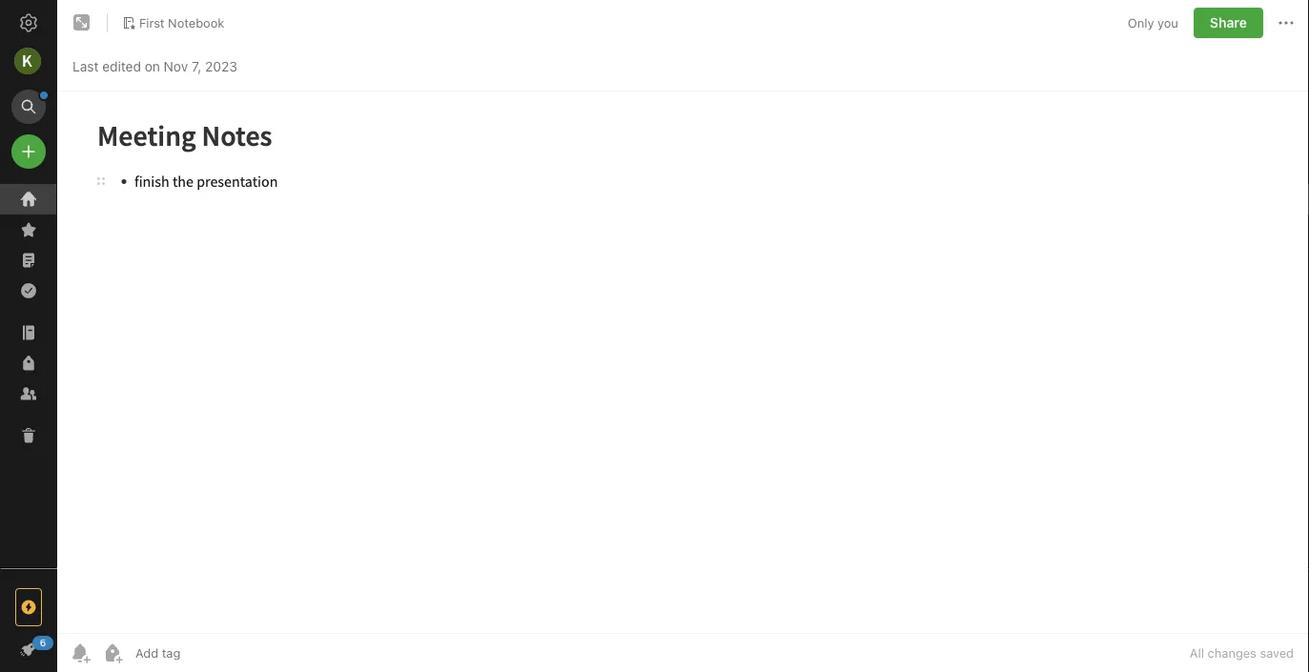 Task type: locate. For each thing, give the bounding box(es) containing it.
black friday offer image
[[17, 596, 40, 619]]

tree
[[0, 184, 57, 568]]

Account field
[[0, 42, 57, 80]]

first notebook button
[[115, 10, 231, 36]]

edited
[[102, 59, 141, 74]]

on
[[145, 59, 160, 74]]

first
[[139, 15, 165, 30]]

Note Editor text field
[[57, 92, 1310, 633]]

all changes saved
[[1190, 646, 1294, 661]]

last edited on nov 7, 2023
[[72, 59, 238, 74]]

home image
[[17, 188, 40, 211]]

2023
[[205, 59, 238, 74]]

account image
[[14, 48, 41, 74]]

Help and Learning task checklist field
[[0, 634, 57, 665]]

Add tag field
[[134, 645, 277, 662]]

7,
[[192, 59, 202, 74]]

add tag image
[[101, 642, 124, 665]]

first notebook
[[139, 15, 224, 30]]



Task type: vqa. For each thing, say whether or not it's contained in the screenshot.
The Add Your First Shortcut
no



Task type: describe. For each thing, give the bounding box(es) containing it.
click to expand image
[[49, 637, 63, 660]]

notebook
[[168, 15, 224, 30]]

all
[[1190, 646, 1205, 661]]

nov
[[164, 59, 188, 74]]

add a reminder image
[[69, 642, 92, 665]]

you
[[1158, 16, 1179, 30]]

saved
[[1261, 646, 1294, 661]]

changes
[[1208, 646, 1257, 661]]

settings image
[[17, 11, 40, 34]]

note window element
[[57, 0, 1310, 673]]

share button
[[1194, 8, 1264, 38]]

More actions field
[[1275, 8, 1298, 38]]

only you
[[1128, 16, 1179, 30]]

expand note image
[[71, 11, 93, 34]]

only
[[1128, 16, 1155, 30]]

share
[[1210, 15, 1248, 31]]

more actions image
[[1275, 11, 1298, 34]]

6
[[40, 637, 46, 648]]

last
[[72, 59, 99, 74]]



